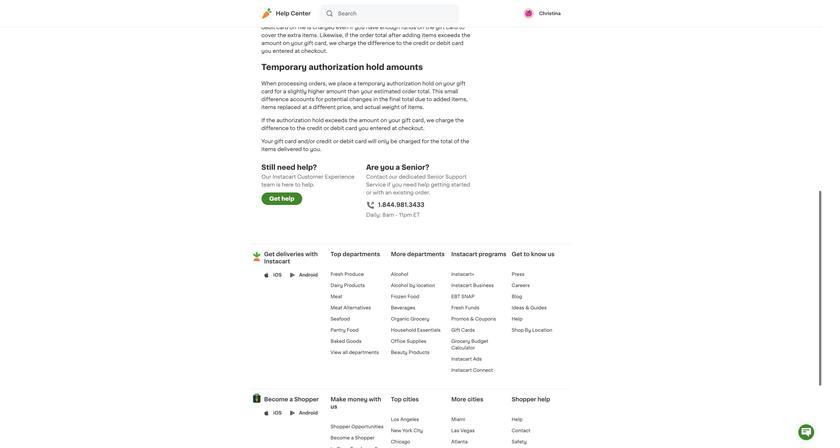Task type: describe. For each thing, give the bounding box(es) containing it.
location
[[533, 328, 553, 333]]

card inside if the order total after adding items exceeds the amount on your gift card, we charge the difference to the credit or debit card you entered at checkout.
[[452, 40, 464, 46]]

new york city
[[391, 428, 423, 433]]

los angeles
[[391, 417, 419, 422]]

changes
[[350, 97, 372, 102]]

card inside 'if the authorization hold exceeds the amount on your gift card, we charge the difference to the credit or debit card you entered at checkout.'
[[346, 126, 358, 131]]

instacart business
[[452, 283, 494, 288]]

if inside the unless the amount is more than the authorization hold. if the order total after adding items exceeds the authorization hold, then the credit or debit card on file is charged even if you have enough funds on the gift card to cover the extra items. likewise,
[[350, 25, 354, 30]]

cities for more cities
[[468, 397, 484, 402]]

if inside 'if the authorization hold exceeds the amount on your gift card, we charge the difference to the credit or debit card you entered at checkout.'
[[262, 118, 265, 123]]

instacart for instacart programs
[[452, 252, 478, 257]]

support
[[446, 174, 467, 179]]

beverages
[[391, 306, 416, 310]]

& for promos
[[471, 317, 474, 321]]

meat for meat alternatives
[[331, 306, 343, 310]]

instacart for instacart charges any items added during shopping or after checkout to your gift card
[[278, 1, 302, 6]]

help for shopper help
[[538, 397, 551, 402]]

slightly
[[288, 89, 307, 94]]

to inside if the order total after adding items exceeds the amount on your gift card, we charge the difference to the credit or debit card you entered at checkout.
[[397, 40, 402, 46]]

enough
[[380, 25, 400, 30]]

food for pantry food
[[347, 328, 359, 333]]

items inside if the order total after adding items exceeds the amount on your gift card, we charge the difference to the credit or debit card you entered at checkout.
[[422, 32, 437, 38]]

debit inside the unless the amount is more than the authorization hold. if the order total after adding items exceeds the authorization hold, then the credit or debit card on file is charged even if you have enough funds on the gift card to cover the extra items. likewise,
[[262, 25, 275, 30]]

instacart for instacart ads
[[452, 357, 472, 361]]

organic grocery link
[[391, 317, 430, 321]]

android play store logo image for a
[[290, 411, 295, 415]]

android link for become a shopper
[[299, 410, 318, 416]]

miami link
[[452, 417, 466, 422]]

gift inside "instacart charges any items added during shopping or after checkout to your gift card"
[[275, 9, 284, 14]]

debit inside your gift card and/or credit or debit card will only be charged for the total of the items delivered to you.
[[340, 139, 354, 144]]

your
[[262, 139, 273, 144]]

higher
[[308, 89, 325, 94]]

here
[[282, 182, 294, 187]]

of inside when processing orders, we place a temporary authorization hold on your gift card for a slightly higher amount than your estimated order total. this small difference accounts for potential changes in the final total due to added items, items replaced at a different price, and actual weight of items.
[[401, 105, 407, 110]]

get deliveries with instacart
[[264, 252, 318, 264]]

an
[[386, 190, 392, 195]]

authorization up enough
[[374, 17, 408, 22]]

hold inside when processing orders, we place a temporary authorization hold on your gift card for a slightly higher amount than your estimated order total. this small difference accounts for potential changes in the final total due to added items, items replaced at a different price, and actual weight of items.
[[423, 81, 434, 86]]

instacart ads
[[452, 357, 482, 361]]

gift inside if the order total after adding items exceeds the amount on your gift card, we charge the difference to the credit or debit card you entered at checkout.
[[304, 40, 313, 46]]

baked goods
[[331, 339, 362, 344]]

your up small
[[444, 81, 456, 86]]

get to know us
[[512, 252, 555, 257]]

get for get to know us
[[512, 252, 523, 257]]

we inside when processing orders, we place a temporary authorization hold on your gift card for a slightly higher amount than your estimated order total. this small difference accounts for potential changes in the final total due to added items, items replaced at a different price, and actual weight of items.
[[329, 81, 336, 86]]

ios link for become
[[274, 410, 282, 416]]

amount inside the unless the amount is more than the authorization hold. if the order total after adding items exceeds the authorization hold, then the credit or debit card on file is charged even if you have enough funds on the gift card to cover the extra items. likewise,
[[327, 9, 347, 14]]

likewise,
[[320, 32, 344, 38]]

or inside the unless the amount is more than the authorization hold. if the order total after adding items exceeds the authorization hold, then the credit or debit card on file is charged even if you have enough funds on the gift card to cover the extra items. likewise,
[[464, 17, 469, 22]]

dairy products
[[331, 283, 365, 288]]

and
[[353, 105, 363, 110]]

order inside when processing orders, we place a temporary authorization hold on your gift card for a slightly higher amount than your estimated order total. this small difference accounts for potential changes in the final total due to added items, items replaced at a different price, and actual weight of items.
[[402, 89, 417, 94]]

if inside the unless the amount is more than the authorization hold. if the order total after adding items exceeds the authorization hold, then the credit or debit card on file is charged even if you have enough funds on the gift card to cover the extra items. likewise,
[[442, 9, 446, 14]]

1.844.981.3433
[[378, 202, 425, 208]]

instacart inside the 'still need help? our instacart customer experience team is here to help.'
[[273, 174, 296, 179]]

1 horizontal spatial for
[[316, 97, 323, 102]]

by
[[525, 328, 531, 333]]

authorization up hold,
[[392, 9, 427, 14]]

shopper help
[[512, 397, 551, 402]]

departments down goods
[[349, 350, 379, 355]]

ios for become
[[274, 411, 282, 415]]

adding inside the unless the amount is more than the authorization hold. if the order total after adding items exceeds the authorization hold, then the credit or debit card on file is charged even if you have enough funds on the gift card to cover the extra items. likewise,
[[304, 17, 322, 22]]

on inside 'if the authorization hold exceeds the amount on your gift card, we charge the difference to the credit or debit card you entered at checkout.'
[[381, 118, 387, 123]]

to inside the 'still need help? our instacart customer experience team is here to help.'
[[295, 182, 301, 187]]

calculator
[[452, 346, 475, 350]]

instacart inside get deliveries with instacart
[[264, 259, 290, 264]]

note:
[[262, 1, 278, 6]]

alcohol for alcohol link
[[391, 272, 409, 277]]

android link for get deliveries with instacart
[[299, 272, 318, 278]]

ios link for get
[[274, 272, 282, 278]]

more
[[354, 9, 368, 14]]

instacart for instacart connect
[[452, 368, 472, 373]]

more cities
[[452, 397, 484, 402]]

to left know
[[524, 252, 530, 257]]

even
[[336, 25, 349, 30]]

instacart connect link
[[452, 368, 493, 373]]

credit inside if the order total after adding items exceeds the amount on your gift card, we charge the difference to the credit or debit card you entered at checkout.
[[413, 40, 429, 46]]

estimated
[[374, 89, 401, 94]]

gift
[[452, 328, 460, 333]]

debit inside 'if the authorization hold exceeds the amount on your gift card, we charge the difference to the credit or debit card you entered at checkout.'
[[331, 126, 344, 131]]

user avatar image
[[524, 8, 534, 19]]

during
[[371, 1, 388, 6]]

a inside 'are you a senior? contact our dedicated senior support service if you need help getting started or with an existing order.'
[[396, 164, 400, 171]]

safety
[[512, 440, 527, 444]]

after inside if the order total after adding items exceeds the amount on your gift card, we charge the difference to the credit or debit card you entered at checkout.
[[389, 32, 401, 38]]

authorization inside when processing orders, we place a temporary authorization hold on your gift card for a slightly higher amount than your estimated order total. this small difference accounts for potential changes in the final total due to added items, items replaced at a different price, and actual weight of items.
[[387, 81, 421, 86]]

on inside when processing orders, we place a temporary authorization hold on your gift card for a slightly higher amount than your estimated order total. this small difference accounts for potential changes in the final total due to added items, items replaced at a different price, and actual weight of items.
[[436, 81, 442, 86]]

top for top cities
[[391, 397, 402, 402]]

products for dairy products
[[344, 283, 365, 288]]

shopper opportunities
[[331, 424, 384, 429]]

orders,
[[309, 81, 327, 86]]

press link
[[512, 272, 525, 277]]

card, inside if the order total after adding items exceeds the amount on your gift card, we charge the difference to the credit or debit card you entered at checkout.
[[315, 40, 328, 46]]

android for become a shopper
[[299, 411, 318, 415]]

have
[[366, 25, 379, 30]]

11pm
[[399, 212, 412, 218]]

added inside when processing orders, we place a temporary authorization hold on your gift card for a slightly higher amount than your estimated order total. this small difference accounts for potential changes in the final total due to added items, items replaced at a different price, and actual weight of items.
[[434, 97, 451, 102]]

ios for get
[[274, 273, 282, 277]]

1 help link from the top
[[512, 317, 523, 321]]

funds
[[401, 25, 417, 30]]

meat for meat link
[[331, 294, 343, 299]]

angeles
[[401, 417, 419, 422]]

safety link
[[512, 440, 527, 444]]

seafood link
[[331, 317, 350, 321]]

0 vertical spatial become
[[264, 397, 288, 402]]

york
[[403, 428, 413, 433]]

2 vertical spatial help
[[512, 417, 523, 422]]

items. inside the unless the amount is more than the authorization hold. if the order total after adding items exceeds the authorization hold, then the credit or debit card on file is charged even if you have enough funds on the gift card to cover the extra items. likewise,
[[302, 32, 319, 38]]

instacart image
[[262, 8, 272, 19]]

& for ideas
[[526, 306, 530, 310]]

all
[[343, 350, 348, 355]]

the inside when processing orders, we place a temporary authorization hold on your gift card for a slightly higher amount than your estimated order total. this small difference accounts for potential changes in the final total due to added items, items replaced at a different price, and actual weight of items.
[[380, 97, 388, 102]]

different
[[313, 105, 336, 110]]

need inside the 'still need help? our instacart customer experience team is here to help.'
[[277, 164, 296, 171]]

credit inside your gift card and/or credit or debit card will only be charged for the total of the items delivered to you.
[[317, 139, 332, 144]]

ideas & guides
[[512, 306, 547, 310]]

card inside "instacart charges any items added during shopping or after checkout to your gift card"
[[285, 9, 297, 14]]

service
[[366, 182, 386, 187]]

departments for top departments
[[343, 252, 380, 257]]

blog link
[[512, 294, 523, 299]]

to inside when processing orders, we place a temporary authorization hold on your gift card for a slightly higher amount than your estimated order total. this small difference accounts for potential changes in the final total due to added items, items replaced at a different price, and actual weight of items.
[[427, 97, 432, 102]]

to inside 'if the authorization hold exceeds the amount on your gift card, we charge the difference to the credit or debit card you entered at checkout.'
[[290, 126, 296, 131]]

charged inside your gift card and/or credit or debit card will only be charged for the total of the items delivered to you.
[[399, 139, 421, 144]]

1 horizontal spatial become
[[331, 436, 350, 440]]

is inside the 'still need help? our instacart customer experience team is here to help.'
[[276, 182, 281, 187]]

atlanta link
[[452, 440, 468, 444]]

fresh for fresh funds
[[452, 306, 464, 310]]

at inside if the order total after adding items exceeds the amount on your gift card, we charge the difference to the credit or debit card you entered at checkout.
[[295, 48, 300, 53]]

office supplies
[[391, 339, 427, 344]]

delivered
[[278, 147, 302, 152]]

on inside if the order total after adding items exceeds the amount on your gift card, we charge the difference to the credit or debit card you entered at checkout.
[[283, 40, 290, 46]]

0 vertical spatial hold
[[366, 63, 385, 71]]

we inside if the order total after adding items exceeds the amount on your gift card, we charge the difference to the credit or debit card you entered at checkout.
[[329, 40, 337, 46]]

final
[[390, 97, 401, 102]]

miami
[[452, 417, 466, 422]]

1 vertical spatial become a shopper
[[331, 436, 375, 440]]

help?
[[297, 164, 317, 171]]

charge inside if the order total after adding items exceeds the amount on your gift card, we charge the difference to the credit or debit card you entered at checkout.
[[338, 40, 357, 46]]

you down "our"
[[392, 182, 402, 187]]

0 vertical spatial grocery
[[411, 317, 430, 321]]

pantry food link
[[331, 328, 359, 333]]

new
[[391, 428, 402, 433]]

us for make money with us
[[331, 404, 338, 409]]

money
[[348, 397, 368, 402]]

entered inside if the order total after adding items exceeds the amount on your gift card, we charge the difference to the credit or debit card you entered at checkout.
[[273, 48, 294, 53]]

chicago
[[391, 440, 411, 444]]

items inside "instacart charges any items added during shopping or after checkout to your gift card"
[[337, 1, 351, 6]]

fresh produce
[[331, 272, 364, 277]]

instacart shopper app logo image for get
[[252, 251, 262, 262]]

grocery inside grocery budget calculator
[[452, 339, 471, 344]]

ebt snap
[[452, 294, 475, 299]]

credit inside the unless the amount is more than the authorization hold. if the order total after adding items exceeds the authorization hold, then the credit or debit card on file is charged even if you have enough funds on the gift card to cover the extra items. likewise,
[[447, 17, 463, 22]]

by
[[410, 283, 416, 288]]

get for get deliveries with instacart
[[264, 252, 275, 257]]

instacart ads link
[[452, 357, 482, 361]]

amount inside 'if the authorization hold exceeds the amount on your gift card, we charge the difference to the credit or debit card you entered at checkout.'
[[359, 118, 379, 123]]

credit inside 'if the authorization hold exceeds the amount on your gift card, we charge the difference to the credit or debit card you entered at checkout.'
[[307, 126, 323, 131]]

supplies
[[407, 339, 427, 344]]

ideas & guides link
[[512, 306, 547, 310]]

charged inside the unless the amount is more than the authorization hold. if the order total after adding items exceeds the authorization hold, then the credit or debit card on file is charged even if you have enough funds on the gift card to cover the extra items. likewise,
[[313, 25, 335, 30]]

get for get help
[[269, 196, 280, 201]]

contact inside 'are you a senior? contact our dedicated senior support service if you need help getting started or with an existing order.'
[[366, 174, 388, 179]]

total.
[[418, 89, 431, 94]]

exceeds inside the unless the amount is more than the authorization hold. if the order total after adding items exceeds the authorization hold, then the credit or debit card on file is charged even if you have enough funds on the gift card to cover the extra items. likewise,
[[340, 17, 362, 22]]

difference inside when processing orders, we place a temporary authorization hold on your gift card for a slightly higher amount than your estimated order total. this small difference accounts for potential changes in the final total due to added items, items replaced at a different price, and actual weight of items.
[[262, 97, 289, 102]]

added inside "instacart charges any items added during shopping or after checkout to your gift card"
[[353, 1, 370, 6]]

1 vertical spatial help
[[512, 317, 523, 321]]

android play store logo image for deliveries
[[290, 273, 295, 278]]

started
[[452, 182, 471, 187]]

baked
[[331, 339, 345, 344]]

charges
[[303, 1, 324, 6]]

0 vertical spatial for
[[275, 89, 282, 94]]

top departments
[[331, 252, 380, 257]]

amount inside if the order total after adding items exceeds the amount on your gift card, we charge the difference to the credit or debit card you entered at checkout.
[[262, 40, 282, 46]]

household essentials
[[391, 328, 441, 333]]

more for more departments
[[391, 252, 406, 257]]

0 vertical spatial help
[[276, 11, 290, 16]]

connect
[[473, 368, 493, 373]]

after inside "instacart charges any items added during shopping or after checkout to your gift card"
[[422, 1, 435, 6]]

shopper down opportunities
[[355, 436, 375, 440]]

order inside the unless the amount is more than the authorization hold. if the order total after adding items exceeds the authorization hold, then the credit or debit card on file is charged even if you have enough funds on the gift card to cover the extra items. likewise,
[[262, 17, 276, 22]]

ebt
[[452, 294, 461, 299]]

if inside if the order total after adding items exceeds the amount on your gift card, we charge the difference to the credit or debit card you entered at checkout.
[[345, 32, 349, 38]]

checkout
[[436, 1, 461, 6]]

know
[[532, 252, 547, 257]]

instacart connect
[[452, 368, 493, 373]]

android for get deliveries with instacart
[[299, 273, 318, 277]]

ios app store logo image for get deliveries with instacart
[[264, 273, 269, 278]]

order inside if the order total after adding items exceeds the amount on your gift card, we charge the difference to the credit or debit card you entered at checkout.
[[360, 32, 374, 38]]

and/or
[[298, 139, 315, 144]]

ebt snap link
[[452, 294, 475, 299]]

if the authorization hold exceeds the amount on your gift card, we charge the difference to the credit or debit card you entered at checkout.
[[262, 118, 464, 131]]

file
[[298, 25, 306, 30]]

goods
[[346, 339, 362, 344]]

fresh for fresh produce
[[331, 272, 344, 277]]

view all departments link
[[331, 350, 379, 355]]

gift inside the unless the amount is more than the authorization hold. if the order total after adding items exceeds the authorization hold, then the credit or debit card on file is charged even if you have enough funds on the gift card to cover the extra items. likewise,
[[436, 25, 445, 30]]



Task type: locate. For each thing, give the bounding box(es) containing it.
items up even
[[324, 17, 339, 22]]

instacart shopper app logo image
[[252, 251, 262, 262], [252, 393, 262, 404]]

or inside "instacart charges any items added during shopping or after checkout to your gift card"
[[415, 1, 421, 6]]

cities for top cities
[[403, 397, 419, 402]]

2 vertical spatial if
[[388, 182, 391, 187]]

1 horizontal spatial help
[[418, 182, 430, 187]]

1 vertical spatial instacart shopper app logo image
[[252, 393, 262, 404]]

replaced
[[278, 105, 301, 110]]

we down total. at right top
[[427, 118, 435, 123]]

grocery budget calculator
[[452, 339, 489, 350]]

0 vertical spatial with
[[373, 190, 384, 195]]

1 vertical spatial ios
[[274, 411, 282, 415]]

las vegas link
[[452, 428, 475, 433]]

0 vertical spatial &
[[526, 306, 530, 310]]

grocery up 'household essentials' link
[[411, 317, 430, 321]]

2 horizontal spatial for
[[422, 139, 429, 144]]

your
[[262, 9, 274, 14], [291, 40, 303, 46], [444, 81, 456, 86], [361, 89, 373, 94], [389, 118, 401, 123]]

card inside when processing orders, we place a temporary authorization hold on your gift card for a slightly higher amount than your estimated order total. this small difference accounts for potential changes in the final total due to added items, items replaced at a different price, and actual weight of items.
[[262, 89, 273, 94]]

0 horizontal spatial if
[[345, 32, 349, 38]]

instacart down calculator
[[452, 357, 472, 361]]

exceeds up even
[[340, 17, 362, 22]]

1 horizontal spatial need
[[404, 182, 417, 187]]

if inside 'are you a senior? contact our dedicated senior support service if you need help getting started or with an existing order.'
[[388, 182, 391, 187]]

authorization up place
[[309, 63, 365, 71]]

items inside the unless the amount is more than the authorization hold. if the order total after adding items exceeds the authorization hold, then the credit or debit card on file is charged even if you have enough funds on the gift card to cover the extra items. likewise,
[[324, 17, 339, 22]]

items inside your gift card and/or credit or debit card will only be charged for the total of the items delivered to you.
[[262, 147, 276, 152]]

with for make money with us
[[369, 397, 381, 402]]

2 ios link from the top
[[274, 410, 282, 416]]

1 vertical spatial after
[[290, 17, 303, 22]]

if
[[442, 9, 446, 14], [262, 118, 265, 123]]

help inside 'are you a senior? contact our dedicated senior support service if you need help getting started or with an existing order.'
[[418, 182, 430, 187]]

2 vertical spatial at
[[392, 126, 397, 131]]

1 vertical spatial charged
[[399, 139, 421, 144]]

1 vertical spatial for
[[316, 97, 323, 102]]

due
[[415, 97, 426, 102]]

1 horizontal spatial more
[[452, 397, 467, 402]]

frozen food
[[391, 294, 420, 299]]

temporary authorization hold amounts
[[262, 63, 423, 71]]

items
[[337, 1, 351, 6], [324, 17, 339, 22], [422, 32, 437, 38], [262, 105, 276, 110], [262, 147, 276, 152]]

0 vertical spatial ios
[[274, 273, 282, 277]]

exceeds inside 'if the authorization hold exceeds the amount on your gift card, we charge the difference to the credit or debit card you entered at checkout.'
[[325, 118, 348, 123]]

1 vertical spatial become
[[331, 436, 350, 440]]

total inside the unless the amount is more than the authorization hold. if the order total after adding items exceeds the authorization hold, then the credit or debit card on file is charged even if you have enough funds on the gift card to cover the extra items. likewise,
[[277, 17, 289, 22]]

0 vertical spatial order
[[262, 17, 276, 22]]

cities up angeles on the bottom of the page
[[403, 397, 419, 402]]

departments
[[343, 252, 380, 257], [408, 252, 445, 257], [349, 350, 379, 355]]

organic grocery
[[391, 317, 430, 321]]

if up your on the top left
[[262, 118, 265, 123]]

2 vertical spatial we
[[427, 118, 435, 123]]

hold inside 'if the authorization hold exceeds the amount on your gift card, we charge the difference to the credit or debit card you entered at checkout.'
[[312, 118, 324, 123]]

get help button
[[262, 193, 302, 205]]

alcohol link
[[391, 272, 409, 277]]

if right even
[[350, 25, 354, 30]]

0 horizontal spatial charge
[[338, 40, 357, 46]]

the
[[317, 9, 326, 14], [382, 9, 391, 14], [447, 9, 456, 14], [364, 17, 372, 22], [437, 17, 446, 22], [426, 25, 435, 30], [278, 32, 286, 38], [350, 32, 359, 38], [462, 32, 471, 38], [358, 40, 367, 46], [403, 40, 412, 46], [380, 97, 388, 102], [267, 118, 275, 123], [349, 118, 358, 123], [456, 118, 464, 123], [297, 126, 306, 131], [431, 139, 440, 144], [461, 139, 470, 144]]

top for top departments
[[331, 252, 342, 257]]

amount inside when processing orders, we place a temporary authorization hold on your gift card for a slightly higher amount than your estimated order total. this small difference accounts for potential changes in the final total due to added items, items replaced at a different price, and actual weight of items.
[[326, 89, 347, 94]]

added
[[353, 1, 370, 6], [434, 97, 451, 102]]

0 vertical spatial products
[[344, 283, 365, 288]]

checkout. down the likewise,
[[301, 48, 328, 53]]

press
[[512, 272, 525, 277]]

1 horizontal spatial grocery
[[452, 339, 471, 344]]

office supplies link
[[391, 339, 427, 344]]

vegas
[[461, 428, 475, 433]]

1 ios app store logo image from the top
[[264, 273, 269, 278]]

difference up replaced
[[262, 97, 289, 102]]

&
[[526, 306, 530, 310], [471, 317, 474, 321]]

2 horizontal spatial if
[[388, 182, 391, 187]]

adding inside if the order total after adding items exceeds the amount on your gift card, we charge the difference to the credit or debit card you entered at checkout.
[[403, 32, 421, 38]]

gift inside your gift card and/or credit or debit card will only be charged for the total of the items delivered to you.
[[275, 139, 284, 144]]

1 instacart shopper app logo image from the top
[[252, 251, 262, 262]]

2 vertical spatial exceeds
[[325, 118, 348, 123]]

authorization inside 'if the authorization hold exceeds the amount on your gift card, we charge the difference to the credit or debit card you entered at checkout.'
[[277, 118, 311, 123]]

1 vertical spatial checkout.
[[399, 126, 425, 131]]

or inside if the order total after adding items exceeds the amount on your gift card, we charge the difference to the credit or debit card you entered at checkout.
[[430, 40, 436, 46]]

1 meat from the top
[[331, 294, 343, 299]]

0 vertical spatial ios app store logo image
[[264, 273, 269, 278]]

exceeds inside if the order total after adding items exceeds the amount on your gift card, we charge the difference to the credit or debit card you entered at checkout.
[[438, 32, 461, 38]]

get left 'deliveries'
[[264, 252, 275, 257]]

to right due at the top right of the page
[[427, 97, 432, 102]]

1 vertical spatial help
[[282, 196, 295, 201]]

instacart shopper app logo image for become
[[252, 393, 262, 404]]

gift inside when processing orders, we place a temporary authorization hold on your gift card for a slightly higher amount than your estimated order total. this small difference accounts for potential changes in the final total due to added items, items replaced at a different price, and actual weight of items.
[[457, 81, 466, 86]]

view all departments
[[331, 350, 379, 355]]

total inside your gift card and/or credit or debit card will only be charged for the total of the items delivered to you.
[[441, 139, 453, 144]]

with inside get deliveries with instacart
[[306, 252, 318, 257]]

0 horizontal spatial fresh
[[331, 272, 344, 277]]

after down the help center
[[290, 17, 303, 22]]

contact up safety at bottom
[[512, 428, 531, 433]]

hold down different
[[312, 118, 324, 123]]

beauty
[[391, 350, 408, 355]]

get up press link
[[512, 252, 523, 257]]

you inside the unless the amount is more than the authorization hold. if the order total after adding items exceeds the authorization hold, then the credit or debit card on file is charged even if you have enough funds on the gift card to cover the extra items. likewise,
[[355, 25, 365, 30]]

fresh up dairy at the bottom left of page
[[331, 272, 344, 277]]

difference inside 'if the authorization hold exceeds the amount on your gift card, we charge the difference to the credit or debit card you entered at checkout.'
[[262, 126, 289, 131]]

shopper left make
[[294, 397, 319, 402]]

adding
[[304, 17, 322, 22], [403, 32, 421, 38]]

cities
[[403, 397, 419, 402], [468, 397, 484, 402]]

your inside 'if the authorization hold exceeds the amount on your gift card, we charge the difference to the credit or debit card you entered at checkout.'
[[389, 118, 401, 123]]

items. down file on the left
[[302, 32, 319, 38]]

1.844.981.3433 link
[[378, 201, 425, 210]]

we down the likewise,
[[329, 40, 337, 46]]

1 horizontal spatial if
[[350, 25, 354, 30]]

food up goods
[[347, 328, 359, 333]]

senior
[[427, 174, 444, 179]]

1 vertical spatial ios link
[[274, 410, 282, 416]]

amount down actual
[[359, 118, 379, 123]]

get inside button
[[269, 196, 280, 201]]

hold,
[[410, 17, 422, 22]]

food for frozen food
[[408, 294, 420, 299]]

items down your on the top left
[[262, 147, 276, 152]]

credit up you.
[[317, 139, 332, 144]]

hold up total. at right top
[[423, 81, 434, 86]]

temporary
[[262, 63, 307, 71]]

pantry food
[[331, 328, 359, 333]]

snap
[[462, 294, 475, 299]]

hold.
[[428, 9, 441, 14]]

2 ios from the top
[[274, 411, 282, 415]]

0 horizontal spatial of
[[401, 105, 407, 110]]

1 vertical spatial at
[[302, 105, 307, 110]]

after
[[422, 1, 435, 6], [290, 17, 303, 22], [389, 32, 401, 38]]

you down cover
[[262, 48, 272, 53]]

if down checkout
[[442, 9, 446, 14]]

items inside when processing orders, we place a temporary authorization hold on your gift card for a slightly higher amount than your estimated order total. this small difference accounts for potential changes in the final total due to added items, items replaced at a different price, and actual weight of items.
[[262, 105, 276, 110]]

us inside make money with us
[[331, 404, 338, 409]]

on down extra in the left of the page
[[283, 40, 290, 46]]

to
[[462, 1, 467, 6], [459, 25, 465, 30], [397, 40, 402, 46], [427, 97, 432, 102], [290, 126, 296, 131], [303, 147, 309, 152], [295, 182, 301, 187], [524, 252, 530, 257]]

charge inside 'if the authorization hold exceeds the amount on your gift card, we charge the difference to the credit or debit card you entered at checkout.'
[[436, 118, 454, 123]]

0 horizontal spatial card,
[[315, 40, 328, 46]]

0 vertical spatial difference
[[368, 40, 395, 46]]

after up hold.
[[422, 1, 435, 6]]

2 meat from the top
[[331, 306, 343, 310]]

0 vertical spatial help link
[[512, 317, 523, 321]]

fresh down ebt
[[452, 306, 464, 310]]

baked goods link
[[331, 339, 362, 344]]

unless
[[298, 9, 316, 14]]

get inside get deliveries with instacart
[[264, 252, 275, 257]]

or inside your gift card and/or credit or debit card will only be charged for the total of the items delivered to you.
[[333, 139, 339, 144]]

careers link
[[512, 283, 530, 288]]

1 horizontal spatial if
[[442, 9, 446, 14]]

gift cards link
[[452, 328, 475, 333]]

entered up only
[[370, 126, 391, 131]]

0 horizontal spatial grocery
[[411, 317, 430, 321]]

0 vertical spatial at
[[295, 48, 300, 53]]

on down weight
[[381, 118, 387, 123]]

need up "here"
[[277, 164, 296, 171]]

your gift card and/or credit or debit card will only be charged for the total of the items delivered to you.
[[262, 139, 470, 152]]

1 android link from the top
[[299, 272, 318, 278]]

debit inside if the order total after adding items exceeds the amount on your gift card, we charge the difference to the credit or debit card you entered at checkout.
[[437, 40, 451, 46]]

checkout. inside if the order total after adding items exceeds the amount on your gift card, we charge the difference to the credit or debit card you entered at checkout.
[[301, 48, 328, 53]]

checkout. inside 'if the authorization hold exceeds the amount on your gift card, we charge the difference to the credit or debit card you entered at checkout.'
[[399, 126, 425, 131]]

meat down meat link
[[331, 306, 343, 310]]

2 vertical spatial help
[[538, 397, 551, 402]]

0 horizontal spatial charged
[[313, 25, 335, 30]]

or inside 'if the authorization hold exceeds the amount on your gift card, we charge the difference to the credit or debit card you entered at checkout.'
[[324, 126, 329, 131]]

your inside "instacart charges any items added during shopping or after checkout to your gift card"
[[262, 9, 274, 14]]

shopper up become a shopper link
[[331, 424, 351, 429]]

0 vertical spatial charged
[[313, 25, 335, 30]]

with right money
[[369, 397, 381, 402]]

on
[[290, 25, 297, 30], [418, 25, 425, 30], [283, 40, 290, 46], [436, 81, 442, 86], [381, 118, 387, 123]]

1 vertical spatial items.
[[408, 105, 424, 110]]

adding down unless
[[304, 17, 322, 22]]

0 vertical spatial need
[[277, 164, 296, 171]]

departments up location
[[408, 252, 445, 257]]

2 ios app store logo image from the top
[[264, 411, 269, 415]]

than inside the unless the amount is more than the authorization hold. if the order total after adding items exceeds the authorization hold, then the credit or debit card on file is charged even if you have enough funds on the gift card to cover the extra items. likewise,
[[369, 9, 381, 14]]

with inside 'are you a senior? contact our dedicated senior support service if you need help getting started or with an existing order.'
[[373, 190, 384, 195]]

need inside 'are you a senior? contact our dedicated senior support service if you need help getting started or with an existing order.'
[[404, 182, 417, 187]]

-
[[396, 212, 398, 218]]

order up cover
[[262, 17, 276, 22]]

1 horizontal spatial than
[[369, 9, 381, 14]]

than down during
[[369, 9, 381, 14]]

cities down instacart connect link
[[468, 397, 484, 402]]

0 horizontal spatial added
[[353, 1, 370, 6]]

difference inside if the order total after adding items exceeds the amount on your gift card, we charge the difference to the credit or debit card you entered at checkout.
[[368, 40, 395, 46]]

order
[[262, 17, 276, 22], [360, 32, 374, 38], [402, 89, 417, 94]]

center
[[291, 11, 311, 16]]

fresh funds link
[[452, 306, 480, 310]]

0 horizontal spatial more
[[391, 252, 406, 257]]

1 cities from the left
[[403, 397, 419, 402]]

departments for more departments
[[408, 252, 445, 257]]

we left place
[[329, 81, 336, 86]]

you up "our"
[[381, 164, 394, 171]]

card
[[285, 9, 297, 14], [277, 25, 289, 30], [446, 25, 458, 30], [452, 40, 464, 46], [262, 89, 273, 94], [346, 126, 358, 131], [285, 139, 297, 144], [355, 139, 367, 144]]

card, down due at the top right of the page
[[412, 118, 426, 123]]

amount up potential
[[326, 89, 347, 94]]

1 vertical spatial hold
[[423, 81, 434, 86]]

2 horizontal spatial after
[[422, 1, 435, 6]]

after inside the unless the amount is more than the authorization hold. if the order total after adding items exceeds the authorization hold, then the credit or debit card on file is charged even if you have enough funds on the gift card to cover the extra items. likewise,
[[290, 17, 303, 22]]

potential
[[325, 97, 348, 102]]

need down dedicated
[[404, 182, 417, 187]]

small
[[445, 89, 459, 94]]

1 vertical spatial android link
[[299, 410, 318, 416]]

you inside 'if the authorization hold exceeds the amount on your gift card, we charge the difference to the credit or debit card you entered at checkout.'
[[359, 126, 369, 131]]

view
[[331, 350, 342, 355]]

order down have at left top
[[360, 32, 374, 38]]

coupons
[[475, 317, 497, 321]]

0 vertical spatial than
[[369, 9, 381, 14]]

0 horizontal spatial top
[[331, 252, 342, 257]]

1 horizontal spatial order
[[360, 32, 374, 38]]

added up more
[[353, 1, 370, 6]]

get down team
[[269, 196, 280, 201]]

2 android from the top
[[299, 411, 318, 415]]

to down enough
[[397, 40, 402, 46]]

1 android play store logo image from the top
[[290, 273, 295, 278]]

when processing orders, we place a temporary authorization hold on your gift card for a slightly higher amount than your estimated order total. this small difference accounts for potential changes in the final total due to added items, items replaced at a different price, and actual weight of items.
[[262, 81, 468, 110]]

0 horizontal spatial entered
[[273, 48, 294, 53]]

ios app store logo image
[[264, 273, 269, 278], [264, 411, 269, 415]]

to inside the unless the amount is more than the authorization hold. if the order total after adding items exceeds the authorization hold, then the credit or debit card on file is charged even if you have enough funds on the gift card to cover the extra items. likewise,
[[459, 25, 465, 30]]

difference
[[368, 40, 395, 46], [262, 97, 289, 102], [262, 126, 289, 131]]

1 vertical spatial is
[[307, 25, 312, 30]]

your down extra in the left of the page
[[291, 40, 303, 46]]

than inside when processing orders, we place a temporary authorization hold on your gift card for a slightly higher amount than your estimated order total. this small difference accounts for potential changes in the final total due to added items, items replaced at a different price, and actual weight of items.
[[348, 89, 360, 94]]

at inside when processing orders, we place a temporary authorization hold on your gift card for a slightly higher amount than your estimated order total. this small difference accounts for potential changes in the final total due to added items, items replaced at a different price, and actual weight of items.
[[302, 105, 307, 110]]

this
[[433, 89, 443, 94]]

help inside button
[[282, 196, 295, 201]]

0 vertical spatial adding
[[304, 17, 322, 22]]

at up be
[[392, 126, 397, 131]]

to down checkout
[[459, 25, 465, 30]]

instacart
[[278, 1, 302, 6], [273, 174, 296, 179], [452, 252, 478, 257], [264, 259, 290, 264], [452, 283, 472, 288], [452, 357, 472, 361], [452, 368, 472, 373]]

your inside if the order total after adding items exceeds the amount on your gift card, we charge the difference to the credit or debit card you entered at checkout.
[[291, 40, 303, 46]]

products for beauty products
[[409, 350, 430, 355]]

items right any
[[337, 1, 351, 6]]

existing
[[393, 190, 414, 195]]

1 horizontal spatial is
[[307, 25, 312, 30]]

debit
[[262, 25, 275, 30], [437, 40, 451, 46], [331, 126, 344, 131], [340, 139, 354, 144]]

cover
[[262, 32, 276, 38]]

1 horizontal spatial cities
[[468, 397, 484, 402]]

1 vertical spatial products
[[409, 350, 430, 355]]

for down when
[[275, 89, 282, 94]]

to right "here"
[[295, 182, 301, 187]]

of inside your gift card and/or credit or debit card will only be charged for the total of the items delivered to you.
[[454, 139, 460, 144]]

when
[[262, 81, 277, 86]]

1 vertical spatial ios app store logo image
[[264, 411, 269, 415]]

0 vertical spatial become a shopper
[[264, 397, 319, 402]]

0 horizontal spatial after
[[290, 17, 303, 22]]

customer
[[298, 174, 324, 179]]

0 horizontal spatial if
[[262, 118, 265, 123]]

2 vertical spatial with
[[369, 397, 381, 402]]

1 alcohol from the top
[[391, 272, 409, 277]]

you.
[[310, 147, 322, 152]]

with right 'deliveries'
[[306, 252, 318, 257]]

0 vertical spatial is
[[348, 9, 353, 14]]

1 vertical spatial android
[[299, 411, 318, 415]]

card, inside 'if the authorization hold exceeds the amount on your gift card, we charge the difference to the credit or debit card you entered at checkout.'
[[412, 118, 426, 123]]

for inside your gift card and/or credit or debit card will only be charged for the total of the items delivered to you.
[[422, 139, 429, 144]]

1 vertical spatial need
[[404, 182, 417, 187]]

1 horizontal spatial checkout.
[[399, 126, 425, 131]]

Search search field
[[338, 6, 458, 21]]

contact up service
[[366, 174, 388, 179]]

beauty products link
[[391, 350, 430, 355]]

daily: 8am - 11pm et
[[366, 212, 420, 218]]

help link up contact link
[[512, 417, 523, 422]]

0 horizontal spatial order
[[262, 17, 276, 22]]

1 vertical spatial added
[[434, 97, 451, 102]]

charge down even
[[338, 40, 357, 46]]

instacart up "here"
[[273, 174, 296, 179]]

actual
[[365, 105, 381, 110]]

1 ios from the top
[[274, 273, 282, 277]]

0 horizontal spatial become a shopper
[[264, 397, 319, 402]]

1 horizontal spatial added
[[434, 97, 451, 102]]

0 vertical spatial android play store logo image
[[290, 273, 295, 278]]

us for get to know us
[[548, 252, 555, 257]]

accounts
[[290, 97, 315, 102]]

guides
[[531, 306, 547, 310]]

1 vertical spatial card,
[[412, 118, 426, 123]]

ios app store logo image for become a shopper
[[264, 411, 269, 415]]

authorization down 'amounts'
[[387, 81, 421, 86]]

2 instacart shopper app logo image from the top
[[252, 393, 262, 404]]

to inside your gift card and/or credit or debit card will only be charged for the total of the items delivered to you.
[[303, 147, 309, 152]]

to inside "instacart charges any items added during shopping or after checkout to your gift card"
[[462, 1, 467, 6]]

top up fresh produce
[[331, 252, 342, 257]]

help for get help
[[282, 196, 295, 201]]

1 vertical spatial if
[[262, 118, 265, 123]]

0 horizontal spatial is
[[276, 182, 281, 187]]

0 vertical spatial entered
[[273, 48, 294, 53]]

charge down items,
[[436, 118, 454, 123]]

shopper up contact link
[[512, 397, 537, 402]]

your down temporary
[[361, 89, 373, 94]]

gift inside 'if the authorization hold exceeds the amount on your gift card, we charge the difference to the credit or debit card you entered at checkout.'
[[402, 118, 411, 123]]

0 vertical spatial charge
[[338, 40, 357, 46]]

exceeds down price,
[[325, 118, 348, 123]]

be
[[391, 139, 398, 144]]

seafood
[[331, 317, 350, 321]]

0 vertical spatial meat
[[331, 294, 343, 299]]

items. inside when processing orders, we place a temporary authorization hold on your gift card for a slightly higher amount than your estimated order total. this small difference accounts for potential changes in the final total due to added items, items replaced at a different price, and actual weight of items.
[[408, 105, 424, 110]]

0 horizontal spatial at
[[295, 48, 300, 53]]

2 vertical spatial hold
[[312, 118, 324, 123]]

shop
[[512, 328, 524, 333]]

on up extra in the left of the page
[[290, 25, 297, 30]]

las
[[452, 428, 460, 433]]

total inside when processing orders, we place a temporary authorization hold on your gift card for a slightly higher amount than your estimated order total. this small difference accounts for potential changes in the final total due to added items, items replaced at a different price, and actual weight of items.
[[402, 97, 414, 102]]

total inside if the order total after adding items exceeds the amount on your gift card, we charge the difference to the credit or debit card you entered at checkout.
[[375, 32, 387, 38]]

to down and/or
[[303, 147, 309, 152]]

1 horizontal spatial contact
[[512, 428, 531, 433]]

you up "will"
[[359, 126, 369, 131]]

senior?
[[402, 164, 430, 171]]

with down service
[[373, 190, 384, 195]]

more up alcohol link
[[391, 252, 406, 257]]

food down alcohol by location link
[[408, 294, 420, 299]]

0 horizontal spatial help
[[282, 196, 295, 201]]

1 vertical spatial top
[[391, 397, 402, 402]]

us right know
[[548, 252, 555, 257]]

charged right be
[[399, 139, 421, 144]]

checkout.
[[301, 48, 328, 53], [399, 126, 425, 131]]

1 vertical spatial exceeds
[[438, 32, 461, 38]]

contact link
[[512, 428, 531, 433]]

more for more cities
[[452, 397, 467, 402]]

fresh funds
[[452, 306, 480, 310]]

0 horizontal spatial &
[[471, 317, 474, 321]]

charged up the likewise,
[[313, 25, 335, 30]]

1 android from the top
[[299, 273, 318, 277]]

or inside 'are you a senior? contact our dedicated senior support service if you need help getting started or with an existing order.'
[[366, 190, 372, 195]]

is right file on the left
[[307, 25, 312, 30]]

help right instacart icon
[[276, 11, 290, 16]]

amount down cover
[[262, 40, 282, 46]]

1 ios link from the top
[[274, 272, 282, 278]]

become
[[264, 397, 288, 402], [331, 436, 350, 440]]

is left "here"
[[276, 182, 281, 187]]

meat alternatives link
[[331, 306, 371, 310]]

us down make
[[331, 404, 338, 409]]

alcohol up alcohol by location link
[[391, 272, 409, 277]]

products down produce
[[344, 283, 365, 288]]

on down hold,
[[418, 25, 425, 30]]

et
[[414, 212, 420, 218]]

1 horizontal spatial hold
[[366, 63, 385, 71]]

0 vertical spatial added
[[353, 1, 370, 6]]

alcohol for alcohol by location
[[391, 283, 409, 288]]

than up changes
[[348, 89, 360, 94]]

0 horizontal spatial checkout.
[[301, 48, 328, 53]]

shop by location link
[[512, 328, 553, 333]]

entered inside 'if the authorization hold exceeds the amount on your gift card, we charge the difference to the credit or debit card you entered at checkout.'
[[370, 126, 391, 131]]

1 vertical spatial we
[[329, 81, 336, 86]]

alcohol down alcohol link
[[391, 283, 409, 288]]

1 horizontal spatial fresh
[[452, 306, 464, 310]]

items left replaced
[[262, 105, 276, 110]]

added down 'this'
[[434, 97, 451, 102]]

0 horizontal spatial need
[[277, 164, 296, 171]]

2 vertical spatial order
[[402, 89, 417, 94]]

android play store logo image
[[290, 273, 295, 278], [290, 411, 295, 415]]

adding down the funds
[[403, 32, 421, 38]]

fresh produce link
[[331, 272, 364, 277]]

2 android link from the top
[[299, 410, 318, 416]]

authorization down replaced
[[277, 118, 311, 123]]

instacart business link
[[452, 283, 494, 288]]

dairy products link
[[331, 283, 365, 288]]

0 vertical spatial contact
[[366, 174, 388, 179]]

1 horizontal spatial top
[[391, 397, 402, 402]]

2 vertical spatial is
[[276, 182, 281, 187]]

order up due at the top right of the page
[[402, 89, 417, 94]]

difference down enough
[[368, 40, 395, 46]]

2 help link from the top
[[512, 417, 523, 422]]

christina link
[[524, 8, 561, 19]]

1 vertical spatial than
[[348, 89, 360, 94]]

2 cities from the left
[[468, 397, 484, 402]]

with for get deliveries with instacart
[[306, 252, 318, 257]]

with inside make money with us
[[369, 397, 381, 402]]

after down enough
[[389, 32, 401, 38]]

instacart for instacart business
[[452, 283, 472, 288]]

instacart down the instacart ads link
[[452, 368, 472, 373]]

1 vertical spatial if
[[345, 32, 349, 38]]

2 alcohol from the top
[[391, 283, 409, 288]]

if up an
[[388, 182, 391, 187]]

android link
[[299, 272, 318, 278], [299, 410, 318, 416]]

you inside if the order total after adding items exceeds the amount on your gift card, we charge the difference to the credit or debit card you entered at checkout.
[[262, 48, 272, 53]]

beauty products
[[391, 350, 430, 355]]

we inside 'if the authorization hold exceeds the amount on your gift card, we charge the difference to the credit or debit card you entered at checkout.'
[[427, 118, 435, 123]]

2 android play store logo image from the top
[[290, 411, 295, 415]]



Task type: vqa. For each thing, say whether or not it's contained in the screenshot.
Grocery Budget Calculator
yes



